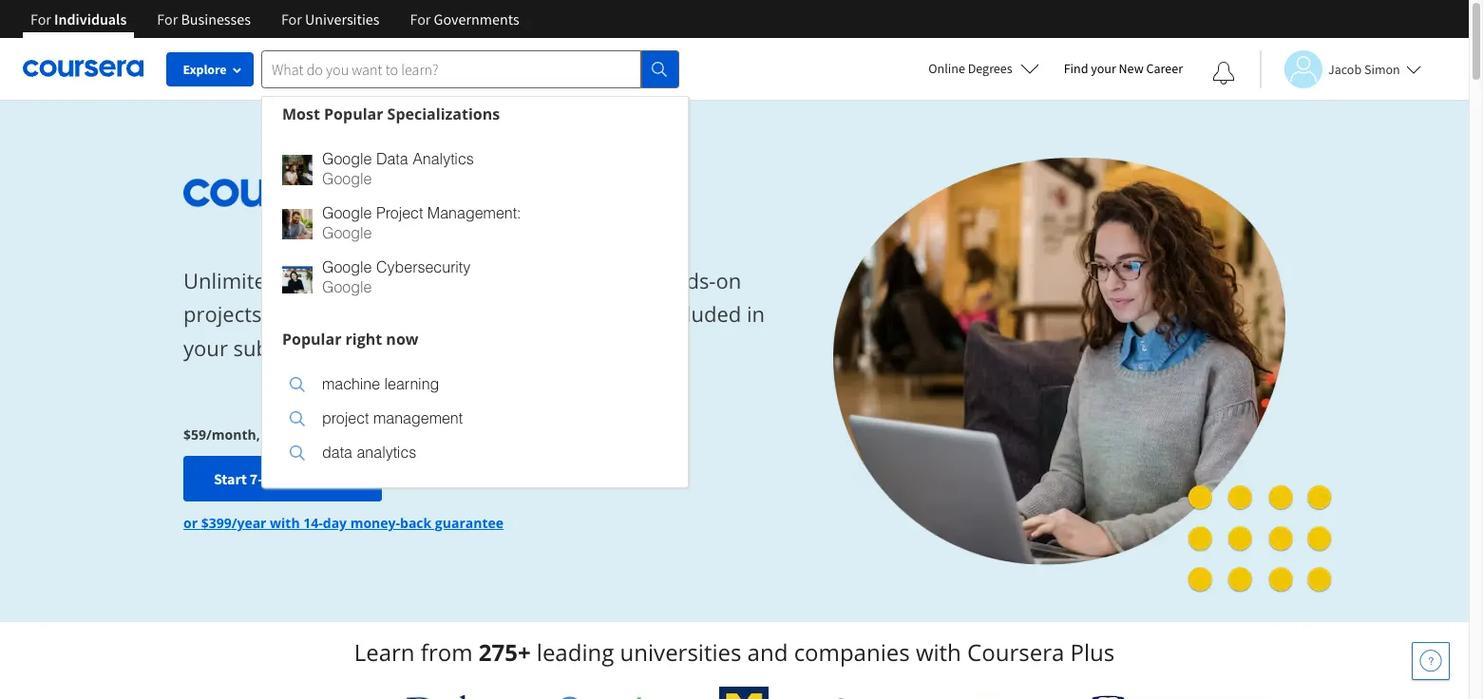 Task type: describe. For each thing, give the bounding box(es) containing it.
free
[[290, 470, 319, 489]]

now
[[386, 328, 419, 349]]

in
[[747, 300, 765, 328]]

suggestion image image down coursera plus image
[[282, 209, 313, 239]]

275+
[[479, 637, 531, 668]]

/year
[[231, 514, 266, 532]]

google cybersecurity google
[[322, 259, 471, 296]]

learn from 275+ leading universities and companies with coursera plus
[[354, 637, 1115, 668]]

specializations
[[387, 103, 500, 124]]

coursera plus image
[[183, 178, 472, 207]]

unlimited
[[183, 266, 279, 295]]

7,000+
[[378, 266, 443, 295]]

suggestion image image down cancel
[[290, 446, 305, 461]]

universities
[[620, 637, 741, 668]]

day inside button
[[263, 470, 287, 489]]

management:
[[427, 205, 521, 222]]

data analytics
[[322, 444, 416, 461]]

career
[[1146, 60, 1183, 77]]

suggestion image image left to
[[282, 263, 313, 293]]

new
[[1119, 60, 1144, 77]]

class
[[511, 266, 557, 295]]

certificate
[[413, 300, 509, 328]]

data
[[322, 444, 353, 461]]

most
[[282, 103, 320, 124]]

What do you want to learn? text field
[[261, 50, 641, 88]]

or $399 /year with 14-day money-back guarantee
[[183, 514, 504, 532]]

online
[[929, 60, 965, 77]]

none search field containing most popular specializations
[[261, 50, 689, 488]]

individuals
[[54, 10, 127, 29]]

2 google from the top
[[322, 171, 372, 188]]

banner navigation
[[15, 0, 535, 52]]

universities
[[305, 10, 380, 29]]

ready
[[352, 300, 408, 328]]

leading
[[537, 637, 614, 668]]

university of michigan image
[[719, 687, 769, 699]]

find your new career link
[[1054, 57, 1192, 81]]

machine
[[322, 376, 380, 393]]

start 7-day free trial
[[214, 470, 352, 489]]

subscription
[[233, 333, 354, 362]]

companies
[[794, 637, 910, 668]]

programs—all
[[514, 300, 652, 328]]

project
[[376, 205, 423, 222]]

for for businesses
[[157, 10, 178, 29]]

right
[[345, 328, 382, 349]]

explore button
[[166, 52, 254, 86]]

1 vertical spatial popular
[[282, 328, 341, 349]]

learning
[[384, 376, 439, 393]]

job-
[[315, 300, 352, 328]]

for for individuals
[[30, 10, 51, 29]]

businesses
[[181, 10, 251, 29]]

explore
[[183, 61, 227, 78]]

guarantee
[[435, 514, 504, 532]]

3 google from the top
[[322, 205, 372, 222]]

jacob simon
[[1328, 60, 1400, 77]]

analytics
[[412, 151, 474, 168]]

$59
[[183, 426, 206, 444]]

simon
[[1364, 60, 1400, 77]]

projects,
[[183, 300, 267, 328]]

duke university image
[[406, 695, 494, 699]]

coursera
[[967, 637, 1064, 668]]

or
[[183, 514, 198, 532]]

most popular specializations
[[282, 103, 500, 124]]

autocomplete results list box
[[261, 95, 689, 488]]



Task type: locate. For each thing, give the bounding box(es) containing it.
project
[[322, 410, 369, 427]]

for governments
[[410, 10, 519, 29]]

2 for from the left
[[157, 10, 178, 29]]

4 google from the top
[[322, 225, 372, 242]]

for universities
[[281, 10, 380, 29]]

2 list box from the top
[[262, 356, 688, 487]]

with left 14-
[[270, 514, 300, 532]]

your down projects,
[[183, 333, 228, 362]]

suggestion image image down subscription
[[290, 377, 305, 392]]

1 horizontal spatial with
[[916, 637, 961, 668]]

0 vertical spatial list box
[[262, 131, 688, 322]]

for for universities
[[281, 10, 302, 29]]

day
[[263, 470, 287, 489], [323, 514, 347, 532]]

start
[[214, 470, 247, 489]]

courses,
[[563, 266, 644, 295]]

1 vertical spatial your
[[183, 333, 228, 362]]

google image
[[556, 695, 658, 699]]

anytime
[[309, 426, 364, 444]]

google data analytics google
[[322, 151, 474, 188]]

for for governments
[[410, 10, 431, 29]]

from
[[421, 637, 473, 668]]

included
[[658, 300, 741, 328]]

None search field
[[261, 50, 689, 488]]

machine learning
[[322, 376, 439, 393]]

your
[[1091, 60, 1116, 77], [183, 333, 228, 362]]

for
[[30, 10, 51, 29], [157, 10, 178, 29], [281, 10, 302, 29], [410, 10, 431, 29]]

cybersecurity
[[376, 259, 471, 276]]

for left governments
[[410, 10, 431, 29]]

suggestion image image left anytime
[[290, 411, 305, 427]]

for left universities
[[281, 10, 302, 29]]

$399
[[201, 514, 231, 532]]

6 google from the top
[[322, 279, 372, 296]]

access
[[284, 266, 347, 295]]

and up subscription
[[272, 300, 309, 328]]

johns hopkins university image
[[1092, 695, 1272, 699]]

plus
[[1070, 637, 1115, 668]]

1 vertical spatial list box
[[262, 356, 688, 487]]

1 horizontal spatial and
[[747, 637, 788, 668]]

google
[[322, 151, 372, 168], [322, 171, 372, 188], [322, 205, 372, 222], [322, 225, 372, 242], [322, 259, 372, 276], [322, 279, 372, 296]]

day left free
[[263, 470, 287, 489]]

list box
[[262, 131, 688, 322], [262, 356, 688, 487]]

14-
[[303, 514, 323, 532]]

list box containing google data analytics
[[262, 131, 688, 322]]

popular down job-
[[282, 328, 341, 349]]

trial
[[322, 470, 352, 489]]

back
[[400, 514, 432, 532]]

coursera image
[[23, 53, 143, 84]]

your right find
[[1091, 60, 1116, 77]]

0 vertical spatial with
[[270, 514, 300, 532]]

7-
[[250, 470, 263, 489]]

0 vertical spatial popular
[[324, 103, 383, 124]]

1 horizontal spatial day
[[323, 514, 347, 532]]

google project management: google
[[322, 205, 521, 242]]

and
[[272, 300, 309, 328], [747, 637, 788, 668]]

jacob simon button
[[1260, 50, 1421, 88]]

5 google from the top
[[322, 259, 372, 276]]

degrees
[[968, 60, 1012, 77]]

0 horizontal spatial with
[[270, 514, 300, 532]]

jacob
[[1328, 60, 1362, 77]]

start 7-day free trial button
[[183, 456, 382, 502]]

management
[[373, 410, 463, 427]]

popular right now
[[282, 328, 419, 349]]

governments
[[434, 10, 519, 29]]

list box containing machine learning
[[262, 356, 688, 487]]

0 vertical spatial and
[[272, 300, 309, 328]]

your inside unlimited access to 7,000+ world-class courses, hands-on projects, and job-ready certificate programs—all included in your subscription
[[183, 333, 228, 362]]

online degrees button
[[913, 48, 1054, 89]]

1 horizontal spatial your
[[1091, 60, 1116, 77]]

and up university of michigan image
[[747, 637, 788, 668]]

for businesses
[[157, 10, 251, 29]]

cancel
[[264, 426, 306, 444]]

0 vertical spatial day
[[263, 470, 287, 489]]

help center image
[[1419, 650, 1442, 673]]

1 vertical spatial day
[[323, 514, 347, 532]]

with
[[270, 514, 300, 532], [916, 637, 961, 668]]

1 google from the top
[[322, 151, 372, 168]]

for individuals
[[30, 10, 127, 29]]

for left businesses
[[157, 10, 178, 29]]

hec paris image
[[964, 694, 1030, 699]]

show notifications image
[[1212, 62, 1235, 85]]

data
[[376, 151, 408, 168]]

4 for from the left
[[410, 10, 431, 29]]

day left the 'money-'
[[323, 514, 347, 532]]

project management
[[322, 410, 463, 427]]

world-
[[448, 266, 511, 295]]

suggestion image image down the most
[[282, 154, 313, 185]]

list box for most popular specializations
[[262, 131, 688, 322]]

$59 /month, cancel anytime
[[183, 426, 364, 444]]

with left coursera
[[916, 637, 961, 668]]

to
[[353, 266, 373, 295]]

0 horizontal spatial and
[[272, 300, 309, 328]]

0 horizontal spatial day
[[263, 470, 287, 489]]

hands-
[[649, 266, 716, 295]]

1 for from the left
[[30, 10, 51, 29]]

popular
[[324, 103, 383, 124], [282, 328, 341, 349]]

on
[[716, 266, 741, 295]]

unlimited access to 7,000+ world-class courses, hands-on projects, and job-ready certificate programs—all included in your subscription
[[183, 266, 765, 362]]

list box for popular right now
[[262, 356, 688, 487]]

learn
[[354, 637, 415, 668]]

1 list box from the top
[[262, 131, 688, 322]]

find your new career
[[1064, 60, 1183, 77]]

0 horizontal spatial your
[[183, 333, 228, 362]]

your inside find your new career link
[[1091, 60, 1116, 77]]

money-
[[350, 514, 400, 532]]

for left individuals
[[30, 10, 51, 29]]

1 vertical spatial with
[[916, 637, 961, 668]]

analytics
[[357, 444, 416, 461]]

popular right the most
[[324, 103, 383, 124]]

online degrees
[[929, 60, 1012, 77]]

3 for from the left
[[281, 10, 302, 29]]

suggestion image image
[[282, 154, 313, 185], [282, 209, 313, 239], [282, 263, 313, 293], [290, 377, 305, 392], [290, 411, 305, 427], [290, 446, 305, 461]]

1 vertical spatial and
[[747, 637, 788, 668]]

find
[[1064, 60, 1088, 77]]

and inside unlimited access to 7,000+ world-class courses, hands-on projects, and job-ready certificate programs—all included in your subscription
[[272, 300, 309, 328]]

/month,
[[206, 426, 260, 444]]

0 vertical spatial your
[[1091, 60, 1116, 77]]



Task type: vqa. For each thing, say whether or not it's contained in the screenshot.
Demonstrate associated with Demonstrate a working knowledge of the basics of the Salesforce Sales Cloud.
no



